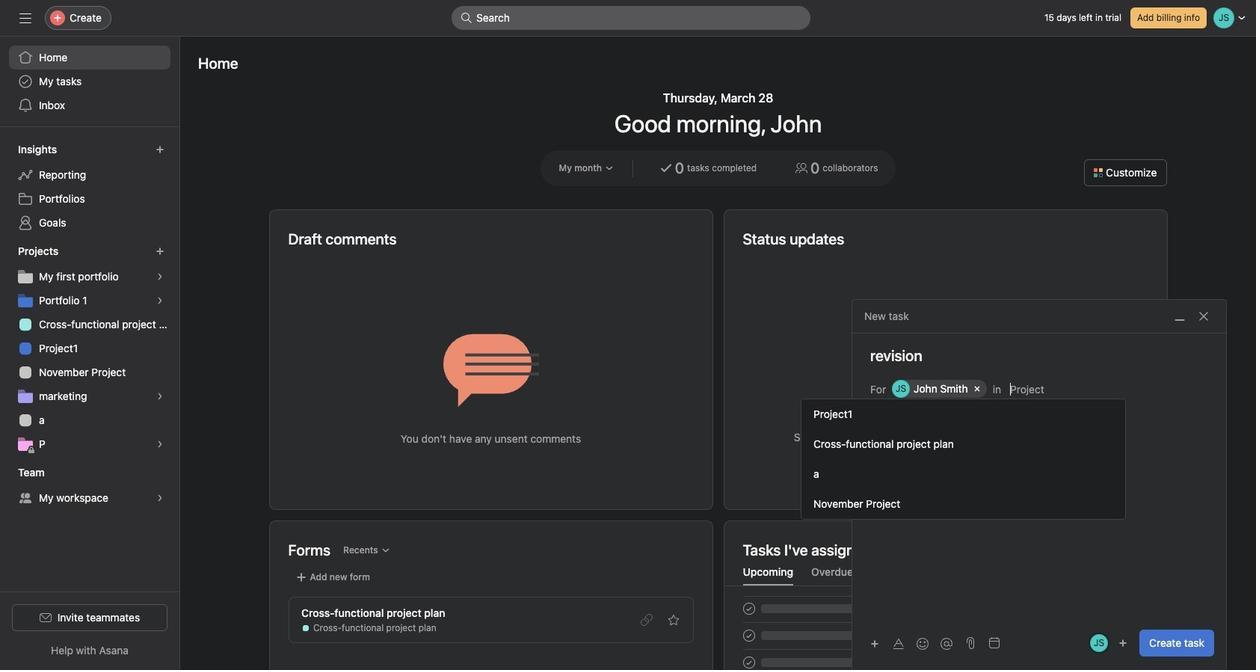 Task type: vqa. For each thing, say whether or not it's contained in the screenshot.
the Formatting ICON
yes



Task type: describe. For each thing, give the bounding box(es) containing it.
insert an object image
[[871, 639, 880, 648]]

Task name text field
[[853, 346, 1227, 367]]

see details, my first portfolio image
[[156, 272, 165, 281]]

add or remove collaborators from this task image
[[1119, 639, 1128, 648]]

emoji image
[[917, 638, 929, 650]]

add to favorites image
[[668, 614, 680, 626]]

hide sidebar image
[[19, 12, 31, 24]]

teams element
[[0, 459, 180, 513]]

global element
[[0, 37, 180, 126]]

formatting image
[[893, 638, 905, 650]]

insights element
[[0, 136, 180, 238]]

at mention image
[[941, 638, 953, 650]]

see details, my workspace image
[[156, 494, 165, 503]]

attach a file or paste an image image
[[965, 637, 977, 649]]

new project or portfolio image
[[156, 247, 165, 256]]

see details, portfolio 1 image
[[156, 296, 165, 305]]



Task type: locate. For each thing, give the bounding box(es) containing it.
select due date image
[[989, 637, 1001, 649]]

copy form link image
[[641, 614, 653, 626]]

new insights image
[[156, 145, 165, 154]]

toolbar
[[865, 632, 960, 654]]

projects element
[[0, 238, 180, 459]]

see details, marketing image
[[156, 392, 165, 401]]

Project text field
[[1011, 380, 1126, 398]]

prominent image
[[461, 12, 473, 24]]

minimize image
[[1174, 310, 1186, 322]]

see details, p image
[[156, 440, 165, 449]]

dialog
[[853, 300, 1227, 670]]

close image
[[1198, 310, 1210, 322]]

list box
[[452, 6, 811, 30]]



